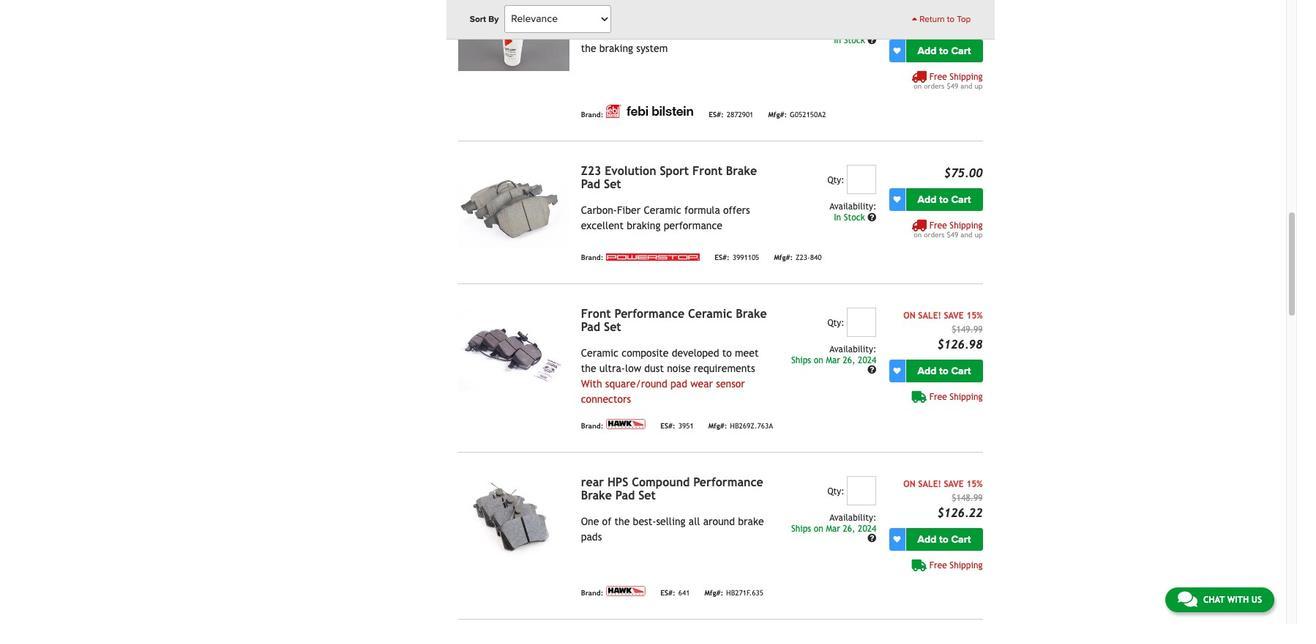 Task type: describe. For each thing, give the bounding box(es) containing it.
on sale!                         save 15% $149.99 $126.98
[[904, 310, 983, 351]]

mfg#: z23-840
[[774, 254, 822, 262]]

cart for 3rd the add to wish list icon from the bottom
[[952, 193, 972, 206]]

chat with us
[[1204, 595, 1263, 605]]

set inside the front performance ceramic brake pad set
[[604, 320, 622, 334]]

availability: for rear hps compound performance brake pad set
[[830, 513, 877, 523]]

parts
[[718, 27, 741, 39]]

developed
[[672, 347, 720, 359]]

offers
[[724, 204, 751, 216]]

and for carbon-fiber ceramic formula offers excellent braking performance
[[961, 231, 973, 239]]

performance
[[664, 220, 723, 231]]

4 add to wish list image from the top
[[894, 536, 901, 543]]

$126.98
[[938, 337, 983, 351]]

$49 for carbon-fiber ceramic formula offers excellent braking performance
[[947, 231, 959, 239]]

comments image
[[1178, 590, 1198, 608]]

evolution
[[605, 164, 657, 178]]

es#641 - hb271f.635 - rear hps compound performance brake pad set - one of the best-selling all around brake pads - hawk - audi image
[[458, 476, 570, 559]]

mfg#: left g052150a2
[[769, 111, 787, 119]]

ceramic composite developed to meet the ultra-low dust noise requirements with square/round pad wear sensor connectors
[[581, 347, 759, 405]]

2872901
[[727, 111, 754, 119]]

$149.99
[[952, 324, 983, 335]]

add for third the add to wish list icon from the top
[[918, 365, 937, 377]]

es#: 641
[[661, 589, 690, 597]]

the up the system
[[664, 27, 679, 39]]

system
[[637, 42, 668, 54]]

2024 for $126.98
[[859, 355, 877, 365]]

best-
[[633, 515, 657, 527]]

cart for third the add to wish list icon from the top
[[952, 365, 972, 377]]

used to lubricate the moving parts of the braking system
[[581, 27, 753, 54]]

es#2872901 - g052150a2 - lithium lubricating grease - 180 grams - used to lubricate the moving parts of the braking system - febi - audi volkswagen image
[[458, 0, 570, 71]]

3 add to wish list image from the top
[[894, 367, 901, 374]]

of inside one of the best-selling all around brake pads
[[603, 515, 612, 527]]

carbon-fiber ceramic formula offers excellent braking performance
[[581, 204, 751, 231]]

set for evolution
[[604, 177, 622, 191]]

mfg#: for front performance ceramic brake pad set
[[709, 422, 728, 430]]

es#: for performance
[[661, 589, 676, 597]]

$49 for used to lubricate the moving parts of the braking system
[[947, 82, 959, 90]]

low
[[626, 362, 642, 374]]

sport
[[660, 164, 689, 178]]

add to cart for third the add to wish list icon from the top
[[918, 365, 972, 377]]

to inside the return to top link
[[948, 14, 955, 24]]

pad for rear
[[616, 488, 635, 502]]

to down return to top
[[940, 44, 949, 57]]

brake
[[739, 515, 764, 527]]

us
[[1252, 595, 1263, 605]]

with
[[1228, 595, 1250, 605]]

3951
[[679, 422, 694, 430]]

1 add to wish list image from the top
[[894, 47, 901, 54]]

$15.35 $14.89
[[945, 4, 983, 31]]

mfg#: g052150a2
[[769, 111, 827, 119]]

2 add to wish list image from the top
[[894, 196, 901, 203]]

return
[[920, 14, 945, 24]]

front performance ceramic brake pad set link
[[581, 307, 767, 334]]

1 free from the top
[[930, 72, 948, 82]]

formula
[[685, 204, 721, 216]]

3991105
[[733, 254, 760, 262]]

brand: for rear
[[581, 589, 604, 597]]

brand: for z23
[[581, 254, 604, 262]]

compound
[[632, 475, 690, 489]]

add to cart button for 3rd the add to wish list icon from the bottom
[[906, 188, 983, 211]]

4 free from the top
[[930, 560, 948, 570]]

ceramic for brake
[[688, 307, 733, 321]]

add for 3rd the add to wish list icon from the bottom
[[918, 193, 937, 206]]

rear
[[581, 475, 604, 489]]

braking inside carbon-fiber ceramic formula offers excellent braking performance
[[627, 220, 661, 231]]

return to top
[[918, 14, 972, 24]]

2 in stock from the top
[[834, 212, 868, 222]]

g052150a2
[[790, 111, 827, 119]]

15% for $126.98
[[967, 310, 983, 321]]

z23 evolution sport front brake pad set
[[581, 164, 757, 191]]

ultra-
[[600, 362, 626, 374]]

excellent
[[581, 220, 624, 231]]

mar for rear hps compound performance brake pad set
[[826, 523, 841, 534]]

wear
[[691, 378, 713, 389]]

lubricate
[[619, 27, 661, 39]]

around
[[704, 515, 735, 527]]

up for used to lubricate the moving parts of the braking system
[[975, 82, 983, 90]]

$148.99
[[952, 493, 983, 503]]

es#: 2872901
[[709, 111, 754, 119]]

sort
[[470, 14, 486, 24]]

2 shipping from the top
[[950, 220, 983, 231]]

hps
[[608, 475, 629, 489]]

to down $126.22
[[940, 533, 949, 545]]

mfg#: for z23 evolution sport front brake pad set
[[774, 254, 793, 262]]

power stop - corporate logo image
[[607, 253, 700, 261]]

mfg#: for rear hps compound performance brake pad set
[[705, 589, 724, 597]]

brand: for front
[[581, 422, 604, 430]]

the down used
[[581, 42, 597, 54]]

save for $126.98
[[944, 310, 964, 321]]

noise
[[667, 362, 691, 374]]

one
[[581, 515, 599, 527]]

carbon-
[[581, 204, 617, 216]]

ships for front performance ceramic brake pad set
[[792, 355, 812, 365]]

26, for rear hps compound performance brake pad set
[[843, 523, 856, 534]]

4 shipping from the top
[[950, 560, 983, 570]]

used
[[581, 27, 603, 39]]

1 in stock from the top
[[834, 35, 868, 45]]

orders for carbon-fiber ceramic formula offers excellent braking performance
[[924, 231, 945, 239]]

15% for $126.22
[[967, 479, 983, 489]]

requirements
[[694, 362, 756, 374]]

free shipping on orders $49 and up for carbon-fiber ceramic formula offers excellent braking performance
[[914, 220, 983, 239]]

$75.00
[[945, 166, 983, 180]]

mfg#: hb269z.763a
[[709, 422, 774, 430]]

top
[[958, 14, 972, 24]]

z23 evolution sport front brake pad set link
[[581, 164, 757, 191]]

square/round
[[606, 378, 668, 389]]

add to cart button for fourth the add to wish list icon from the bottom of the page
[[906, 39, 983, 62]]

brake for rear hps compound performance brake pad set
[[581, 488, 612, 502]]

to down $126.98
[[940, 365, 949, 377]]



Task type: locate. For each thing, give the bounding box(es) containing it.
meet
[[735, 347, 759, 359]]

free shipping on orders $49 and up for used to lubricate the moving parts of the braking system
[[914, 72, 983, 90]]

hawk - corporate logo image for set
[[607, 419, 646, 429]]

15% up $148.99
[[967, 479, 983, 489]]

2 $49 from the top
[[947, 231, 959, 239]]

to inside ceramic composite developed to meet the ultra-low dust noise requirements with square/round pad wear sensor connectors
[[723, 347, 732, 359]]

2 up from the top
[[975, 231, 983, 239]]

2 26, from the top
[[843, 523, 856, 534]]

2 add to cart button from the top
[[906, 188, 983, 211]]

1 save from the top
[[944, 310, 964, 321]]

None number field
[[848, 0, 877, 17], [848, 165, 877, 194], [848, 307, 877, 337], [848, 476, 877, 505], [848, 0, 877, 17], [848, 165, 877, 194], [848, 307, 877, 337], [848, 476, 877, 505]]

1 vertical spatial in stock
[[834, 212, 868, 222]]

0 vertical spatial mar
[[826, 355, 841, 365]]

on
[[914, 82, 922, 90], [914, 231, 922, 239], [814, 355, 824, 365], [814, 523, 824, 534]]

with
[[581, 378, 603, 389]]

add to cart for fourth the add to wish list icon from the top
[[918, 533, 972, 545]]

1 vertical spatial braking
[[627, 220, 661, 231]]

ships on mar 26, 2024 for rear hps compound performance brake pad set
[[792, 523, 877, 534]]

mar
[[826, 355, 841, 365], [826, 523, 841, 534]]

qty: for rear hps compound performance brake pad set
[[828, 486, 845, 496]]

hb271f.635
[[727, 589, 764, 597]]

free shipping
[[930, 392, 983, 402], [930, 560, 983, 570]]

2 vertical spatial qty:
[[828, 486, 845, 496]]

sensor
[[717, 378, 745, 389]]

the left best-
[[615, 515, 630, 527]]

front
[[693, 164, 723, 178], [581, 307, 611, 321]]

availability: for front performance ceramic brake pad set
[[830, 344, 877, 354]]

to right used
[[607, 27, 616, 39]]

3 shipping from the top
[[950, 392, 983, 402]]

0 vertical spatial pad
[[581, 177, 601, 191]]

2 horizontal spatial ceramic
[[688, 307, 733, 321]]

1 vertical spatial 2024
[[859, 523, 877, 534]]

0 vertical spatial hawk - corporate logo image
[[607, 419, 646, 429]]

orders down $75.00
[[924, 231, 945, 239]]

add to cart
[[918, 44, 972, 57], [918, 193, 972, 206], [918, 365, 972, 377], [918, 533, 972, 545]]

1 vertical spatial question circle image
[[868, 213, 877, 222]]

1 and from the top
[[961, 82, 973, 90]]

braking
[[600, 42, 634, 54], [627, 220, 661, 231]]

brake inside rear hps compound performance brake pad set
[[581, 488, 612, 502]]

set inside z23 evolution sport front brake pad set
[[604, 177, 622, 191]]

brand: up z23
[[581, 111, 604, 119]]

add for fourth the add to wish list icon from the top
[[918, 533, 937, 545]]

pad
[[581, 177, 601, 191], [581, 320, 601, 334], [616, 488, 635, 502]]

front inside the front performance ceramic brake pad set
[[581, 307, 611, 321]]

on sale!                         save 15% $148.99 $126.22
[[904, 479, 983, 520]]

chat
[[1204, 595, 1225, 605]]

add to wish list image
[[894, 47, 901, 54], [894, 196, 901, 203], [894, 367, 901, 374], [894, 536, 901, 543]]

0 horizontal spatial ceramic
[[581, 347, 619, 359]]

3 add from the top
[[918, 365, 937, 377]]

2 2024 from the top
[[859, 523, 877, 534]]

free down $126.98
[[930, 392, 948, 402]]

1 vertical spatial availability:
[[830, 344, 877, 354]]

3 add to cart button from the top
[[906, 359, 983, 382]]

hawk - corporate logo image
[[607, 419, 646, 429], [607, 586, 646, 596]]

add to cart for fourth the add to wish list icon from the bottom of the page
[[918, 44, 972, 57]]

in stock
[[834, 35, 868, 45], [834, 212, 868, 222]]

add to cart down $126.98
[[918, 365, 972, 377]]

add to cart down $126.22
[[918, 533, 972, 545]]

1 vertical spatial orders
[[924, 231, 945, 239]]

availability:
[[830, 201, 877, 211], [830, 344, 877, 354], [830, 513, 877, 523]]

26, for front performance ceramic brake pad set
[[843, 355, 856, 365]]

1 ships from the top
[[792, 355, 812, 365]]

mfg#:
[[769, 111, 787, 119], [774, 254, 793, 262], [709, 422, 728, 430], [705, 589, 724, 597]]

brand: down pads
[[581, 589, 604, 597]]

2 free shipping on orders $49 and up from the top
[[914, 220, 983, 239]]

0 vertical spatial of
[[744, 27, 753, 39]]

15% up $149.99
[[967, 310, 983, 321]]

1 ships on mar 26, 2024 from the top
[[792, 355, 877, 365]]

1 hawk - corporate logo image from the top
[[607, 419, 646, 429]]

1 shipping from the top
[[950, 72, 983, 82]]

qty: for z23 evolution sport front brake pad set
[[828, 175, 845, 185]]

question circle image for on sale!                         save 15%
[[868, 534, 877, 543]]

641
[[679, 589, 690, 597]]

ceramic up ultra- on the bottom left of page
[[581, 347, 619, 359]]

1 15% from the top
[[967, 310, 983, 321]]

by
[[489, 14, 499, 24]]

pad
[[671, 378, 688, 389]]

2 brand: from the top
[[581, 254, 604, 262]]

set up best-
[[639, 488, 656, 502]]

shipping down $14.89
[[950, 72, 983, 82]]

$14.89
[[945, 17, 983, 31]]

2 availability: from the top
[[830, 344, 877, 354]]

dust
[[645, 362, 664, 374]]

in
[[834, 35, 842, 45], [834, 212, 842, 222]]

add to cart button down $126.98
[[906, 359, 983, 382]]

hawk - corporate logo image for pad
[[607, 586, 646, 596]]

1 vertical spatial ships
[[792, 523, 812, 534]]

1 add from the top
[[918, 44, 937, 57]]

free shipping for $126.22
[[930, 560, 983, 570]]

2 ships from the top
[[792, 523, 812, 534]]

of inside 'used to lubricate the moving parts of the braking system'
[[744, 27, 753, 39]]

1 vertical spatial $49
[[947, 231, 959, 239]]

orders down return
[[924, 82, 945, 90]]

0 vertical spatial and
[[961, 82, 973, 90]]

performance inside the front performance ceramic brake pad set
[[615, 307, 685, 321]]

braking down "fiber"
[[627, 220, 661, 231]]

connectors
[[581, 393, 631, 405]]

2 orders from the top
[[924, 231, 945, 239]]

of right one
[[603, 515, 612, 527]]

1 add to cart from the top
[[918, 44, 972, 57]]

qty:
[[828, 175, 845, 185], [828, 318, 845, 328], [828, 486, 845, 496]]

es#: left 3951 in the right of the page
[[661, 422, 676, 430]]

1 qty: from the top
[[828, 175, 845, 185]]

3 brand: from the top
[[581, 422, 604, 430]]

orders for used to lubricate the moving parts of the braking system
[[924, 82, 945, 90]]

question circle image
[[868, 36, 877, 44], [868, 213, 877, 222], [868, 534, 877, 543]]

set right z23
[[604, 177, 622, 191]]

ships on mar 26, 2024 for front performance ceramic brake pad set
[[792, 355, 877, 365]]

rear hps compound performance brake pad set
[[581, 475, 764, 502]]

1 vertical spatial pad
[[581, 320, 601, 334]]

sort by
[[470, 14, 499, 24]]

4 add from the top
[[918, 533, 937, 545]]

front inside z23 evolution sport front brake pad set
[[693, 164, 723, 178]]

ceramic inside the front performance ceramic brake pad set
[[688, 307, 733, 321]]

1 vertical spatial performance
[[694, 475, 764, 489]]

0 vertical spatial 2024
[[859, 355, 877, 365]]

cart down $126.22
[[952, 533, 972, 545]]

0 vertical spatial in stock
[[834, 35, 868, 45]]

free down $75.00
[[930, 220, 948, 231]]

performance inside rear hps compound performance brake pad set
[[694, 475, 764, 489]]

add to cart button for fourth the add to wish list icon from the top
[[906, 528, 983, 551]]

and down $75.00
[[961, 231, 973, 239]]

1 vertical spatial save
[[944, 479, 964, 489]]

and
[[961, 82, 973, 90], [961, 231, 973, 239]]

the inside ceramic composite developed to meet the ultra-low dust noise requirements with square/round pad wear sensor connectors
[[581, 362, 597, 374]]

chat with us link
[[1166, 587, 1275, 612]]

3 question circle image from the top
[[868, 534, 877, 543]]

1 horizontal spatial front
[[693, 164, 723, 178]]

15%
[[967, 310, 983, 321], [967, 479, 983, 489]]

save inside the on sale!                         save 15% $148.99 $126.22
[[944, 479, 964, 489]]

1 brand: from the top
[[581, 111, 604, 119]]

ships
[[792, 355, 812, 365], [792, 523, 812, 534]]

0 vertical spatial in
[[834, 35, 842, 45]]

1 vertical spatial ships on mar 26, 2024
[[792, 523, 877, 534]]

cart down $14.89
[[952, 44, 972, 57]]

2 in from the top
[[834, 212, 842, 222]]

availability: for z23 evolution sport front brake pad set
[[830, 201, 877, 211]]

1 horizontal spatial performance
[[694, 475, 764, 489]]

3 add to cart from the top
[[918, 365, 972, 377]]

es#3951 - hb269z.763a - front performance ceramic brake pad set - ceramic composite developed to meet the ultra-low dust noise requirements - hawk - audi volkswagen image
[[458, 307, 570, 391]]

pad inside rear hps compound performance brake pad set
[[616, 488, 635, 502]]

1 horizontal spatial ceramic
[[644, 204, 682, 216]]

0 horizontal spatial front
[[581, 307, 611, 321]]

1 mar from the top
[[826, 355, 841, 365]]

and for used to lubricate the moving parts of the braking system
[[961, 82, 973, 90]]

question circle image for $75.00
[[868, 213, 877, 222]]

free shipping for $126.98
[[930, 392, 983, 402]]

es#: left 2872901
[[709, 111, 724, 119]]

on inside on sale!                         save 15% $149.99 $126.98
[[904, 310, 916, 321]]

$49 down $14.89
[[947, 82, 959, 90]]

on for $126.98
[[904, 310, 916, 321]]

moving
[[682, 27, 715, 39]]

ceramic down z23 evolution sport front brake pad set
[[644, 204, 682, 216]]

mfg#: right 641
[[705, 589, 724, 597]]

4 brand: from the top
[[581, 589, 604, 597]]

sale! inside the on sale!                         save 15% $148.99 $126.22
[[919, 479, 942, 489]]

add to cart button
[[906, 39, 983, 62], [906, 188, 983, 211], [906, 359, 983, 382], [906, 528, 983, 551]]

3 free from the top
[[930, 392, 948, 402]]

2 cart from the top
[[952, 193, 972, 206]]

brake up one
[[581, 488, 612, 502]]

ceramic inside ceramic composite developed to meet the ultra-low dust noise requirements with square/round pad wear sensor connectors
[[581, 347, 619, 359]]

1 vertical spatial free shipping on orders $49 and up
[[914, 220, 983, 239]]

up
[[975, 82, 983, 90], [975, 231, 983, 239]]

mar for front performance ceramic brake pad set
[[826, 355, 841, 365]]

pad inside z23 evolution sport front brake pad set
[[581, 177, 601, 191]]

performance up around
[[694, 475, 764, 489]]

0 vertical spatial 26,
[[843, 355, 856, 365]]

3 availability: from the top
[[830, 513, 877, 523]]

cart for fourth the add to wish list icon from the top
[[952, 533, 972, 545]]

and down $14.89
[[961, 82, 973, 90]]

2 vertical spatial question circle image
[[868, 534, 877, 543]]

1 orders from the top
[[924, 82, 945, 90]]

2 free shipping from the top
[[930, 560, 983, 570]]

0 vertical spatial ceramic
[[644, 204, 682, 216]]

set inside rear hps compound performance brake pad set
[[639, 488, 656, 502]]

ceramic inside carbon-fiber ceramic formula offers excellent braking performance
[[644, 204, 682, 216]]

1 vertical spatial on
[[904, 479, 916, 489]]

of
[[744, 27, 753, 39], [603, 515, 612, 527]]

shipping down $126.22
[[950, 560, 983, 570]]

cart for fourth the add to wish list icon from the bottom of the page
[[952, 44, 972, 57]]

front up ultra- on the bottom left of page
[[581, 307, 611, 321]]

1 vertical spatial mar
[[826, 523, 841, 534]]

3 qty: from the top
[[828, 486, 845, 496]]

set up ultra- on the bottom left of page
[[604, 320, 622, 334]]

mfg#: right 3951 in the right of the page
[[709, 422, 728, 430]]

1 add to cart button from the top
[[906, 39, 983, 62]]

0 vertical spatial set
[[604, 177, 622, 191]]

1 vertical spatial front
[[581, 307, 611, 321]]

free shipping on orders $49 and up
[[914, 72, 983, 90], [914, 220, 983, 239]]

caret up image
[[912, 15, 918, 23]]

add to cart button down $126.22
[[906, 528, 983, 551]]

0 vertical spatial stock
[[844, 35, 866, 45]]

add for fourth the add to wish list icon from the bottom of the page
[[918, 44, 937, 57]]

ceramic
[[644, 204, 682, 216], [688, 307, 733, 321], [581, 347, 619, 359]]

brake
[[726, 164, 757, 178], [736, 307, 767, 321], [581, 488, 612, 502]]

2 vertical spatial ceramic
[[581, 347, 619, 359]]

to inside 'used to lubricate the moving parts of the braking system'
[[607, 27, 616, 39]]

the up with
[[581, 362, 597, 374]]

pad up best-
[[616, 488, 635, 502]]

performance
[[615, 307, 685, 321], [694, 475, 764, 489]]

1 on from the top
[[904, 310, 916, 321]]

brand: down connectors
[[581, 422, 604, 430]]

1 free shipping from the top
[[930, 392, 983, 402]]

$126.22
[[938, 506, 983, 520]]

sale! for $126.22
[[919, 479, 942, 489]]

on for $126.22
[[904, 479, 916, 489]]

1 2024 from the top
[[859, 355, 877, 365]]

0 vertical spatial qty:
[[828, 175, 845, 185]]

pad up carbon-
[[581, 177, 601, 191]]

braking down lubricate
[[600, 42, 634, 54]]

15% inside the on sale!                         save 15% $148.99 $126.22
[[967, 479, 983, 489]]

2 and from the top
[[961, 231, 973, 239]]

2 add from the top
[[918, 193, 937, 206]]

0 vertical spatial ships on mar 26, 2024
[[792, 355, 877, 365]]

hawk - corporate logo image left es#: 641
[[607, 586, 646, 596]]

1 26, from the top
[[843, 355, 856, 365]]

add to cart button down return to top
[[906, 39, 983, 62]]

ships right the brake
[[792, 523, 812, 534]]

1 vertical spatial stock
[[844, 212, 866, 222]]

$15.35
[[957, 4, 983, 14]]

es#: left 3991105
[[715, 254, 730, 262]]

sale! up $126.98
[[919, 310, 942, 321]]

0 vertical spatial braking
[[600, 42, 634, 54]]

qty: for front performance ceramic brake pad set
[[828, 318, 845, 328]]

2 question circle image from the top
[[868, 213, 877, 222]]

1 vertical spatial 15%
[[967, 479, 983, 489]]

return to top link
[[912, 12, 972, 26]]

brake for z23 evolution sport front brake pad set
[[726, 164, 757, 178]]

composite
[[622, 347, 669, 359]]

ceramic up developed
[[688, 307, 733, 321]]

to down $75.00
[[940, 193, 949, 206]]

hawk - corporate logo image down connectors
[[607, 419, 646, 429]]

add to cart button for third the add to wish list icon from the top
[[906, 359, 983, 382]]

save up $148.99
[[944, 479, 964, 489]]

brake up 'meet'
[[736, 307, 767, 321]]

front right the sport
[[693, 164, 723, 178]]

free down the return to top link
[[930, 72, 948, 82]]

on inside the on sale!                         save 15% $148.99 $126.22
[[904, 479, 916, 489]]

ships on mar 26, 2024
[[792, 355, 877, 365], [792, 523, 877, 534]]

2 15% from the top
[[967, 479, 983, 489]]

front performance ceramic brake pad set
[[581, 307, 767, 334]]

1 vertical spatial in
[[834, 212, 842, 222]]

add to cart down return to top
[[918, 44, 972, 57]]

es#: for front
[[715, 254, 730, 262]]

febi - corporate logo image
[[607, 105, 695, 118]]

ships for rear hps compound performance brake pad set
[[792, 523, 812, 534]]

2 vertical spatial pad
[[616, 488, 635, 502]]

2 sale! from the top
[[919, 479, 942, 489]]

2 mar from the top
[[826, 523, 841, 534]]

1 vertical spatial qty:
[[828, 318, 845, 328]]

es#3991105 - z23-840 - z23 evolution sport front brake pad set - carbon-fiber ceramic formula offers excellent braking performance - power stop - audi volkswagen image
[[458, 165, 570, 248]]

z23-
[[796, 254, 811, 262]]

1 stock from the top
[[844, 35, 866, 45]]

sale! up $126.22
[[919, 479, 942, 489]]

2024 for $126.22
[[859, 523, 877, 534]]

pad for z23
[[581, 177, 601, 191]]

2 vertical spatial set
[[639, 488, 656, 502]]

hb269z.763a
[[730, 422, 774, 430]]

cart down $75.00
[[952, 193, 972, 206]]

es#: left 641
[[661, 589, 676, 597]]

brake up offers
[[726, 164, 757, 178]]

0 vertical spatial brake
[[726, 164, 757, 178]]

1 horizontal spatial of
[[744, 27, 753, 39]]

$49 down $75.00
[[947, 231, 959, 239]]

save inside on sale!                         save 15% $149.99 $126.98
[[944, 310, 964, 321]]

0 vertical spatial ships
[[792, 355, 812, 365]]

1 in from the top
[[834, 35, 842, 45]]

up down $14.89
[[975, 82, 983, 90]]

add to cart down $75.00
[[918, 193, 972, 206]]

0 vertical spatial availability:
[[830, 201, 877, 211]]

brake inside z23 evolution sport front brake pad set
[[726, 164, 757, 178]]

0 vertical spatial free shipping on orders $49 and up
[[914, 72, 983, 90]]

4 add to cart from the top
[[918, 533, 972, 545]]

es#: 3991105
[[715, 254, 760, 262]]

add
[[918, 44, 937, 57], [918, 193, 937, 206], [918, 365, 937, 377], [918, 533, 937, 545]]

brake inside the front performance ceramic brake pad set
[[736, 307, 767, 321]]

stock
[[844, 35, 866, 45], [844, 212, 866, 222]]

save for $126.22
[[944, 479, 964, 489]]

0 vertical spatial front
[[693, 164, 723, 178]]

0 vertical spatial sale!
[[919, 310, 942, 321]]

one of the best-selling all around brake pads
[[581, 515, 764, 543]]

all
[[689, 515, 701, 527]]

free shipping on orders $49 and up down $75.00
[[914, 220, 983, 239]]

0 vertical spatial on
[[904, 310, 916, 321]]

0 vertical spatial question circle image
[[868, 36, 877, 44]]

cart down $126.98
[[952, 365, 972, 377]]

1 vertical spatial brake
[[736, 307, 767, 321]]

shipping down $126.98
[[950, 392, 983, 402]]

$49
[[947, 82, 959, 90], [947, 231, 959, 239]]

sale! inside on sale!                         save 15% $149.99 $126.98
[[919, 310, 942, 321]]

0 vertical spatial 15%
[[967, 310, 983, 321]]

0 vertical spatial performance
[[615, 307, 685, 321]]

1 vertical spatial set
[[604, 320, 622, 334]]

1 vertical spatial hawk - corporate logo image
[[607, 586, 646, 596]]

ships right 'meet'
[[792, 355, 812, 365]]

z23
[[581, 164, 602, 178]]

2 free from the top
[[930, 220, 948, 231]]

1 availability: from the top
[[830, 201, 877, 211]]

save
[[944, 310, 964, 321], [944, 479, 964, 489]]

brand:
[[581, 111, 604, 119], [581, 254, 604, 262], [581, 422, 604, 430], [581, 589, 604, 597]]

840
[[811, 254, 822, 262]]

2 qty: from the top
[[828, 318, 845, 328]]

0 vertical spatial free shipping
[[930, 392, 983, 402]]

1 vertical spatial 26,
[[843, 523, 856, 534]]

mfg#: left z23-
[[774, 254, 793, 262]]

1 cart from the top
[[952, 44, 972, 57]]

rear hps compound performance brake pad set link
[[581, 475, 764, 502]]

pads
[[581, 531, 602, 543]]

1 vertical spatial of
[[603, 515, 612, 527]]

save up $149.99
[[944, 310, 964, 321]]

0 vertical spatial orders
[[924, 82, 945, 90]]

2 ships on mar 26, 2024 from the top
[[792, 523, 877, 534]]

free down $126.22
[[930, 560, 948, 570]]

fiber
[[617, 204, 641, 216]]

question circle image
[[868, 366, 877, 374]]

up for carbon-fiber ceramic formula offers excellent braking performance
[[975, 231, 983, 239]]

1 vertical spatial free shipping
[[930, 560, 983, 570]]

1 vertical spatial up
[[975, 231, 983, 239]]

1 up from the top
[[975, 82, 983, 90]]

1 $49 from the top
[[947, 82, 959, 90]]

0 vertical spatial $49
[[947, 82, 959, 90]]

1 vertical spatial sale!
[[919, 479, 942, 489]]

0 horizontal spatial of
[[603, 515, 612, 527]]

brand: down excellent
[[581, 254, 604, 262]]

4 cart from the top
[[952, 533, 972, 545]]

set for hps
[[639, 488, 656, 502]]

2 save from the top
[[944, 479, 964, 489]]

2 stock from the top
[[844, 212, 866, 222]]

3 cart from the top
[[952, 365, 972, 377]]

es#: 3951
[[661, 422, 694, 430]]

2 vertical spatial brake
[[581, 488, 612, 502]]

1 vertical spatial and
[[961, 231, 973, 239]]

add to cart button down $75.00
[[906, 188, 983, 211]]

0 horizontal spatial performance
[[615, 307, 685, 321]]

free shipping down $126.22
[[930, 560, 983, 570]]

2 add to cart from the top
[[918, 193, 972, 206]]

2 on from the top
[[904, 479, 916, 489]]

15% inside on sale!                         save 15% $149.99 $126.98
[[967, 310, 983, 321]]

es#: for brake
[[661, 422, 676, 430]]

braking inside 'used to lubricate the moving parts of the braking system'
[[600, 42, 634, 54]]

ceramic for formula
[[644, 204, 682, 216]]

2 hawk - corporate logo image from the top
[[607, 586, 646, 596]]

1 sale! from the top
[[919, 310, 942, 321]]

performance up composite
[[615, 307, 685, 321]]

1 question circle image from the top
[[868, 36, 877, 44]]

mfg#: hb271f.635
[[705, 589, 764, 597]]

to left top
[[948, 14, 955, 24]]

sale! for $126.98
[[919, 310, 942, 321]]

to up requirements
[[723, 347, 732, 359]]

1 free shipping on orders $49 and up from the top
[[914, 72, 983, 90]]

of right parts
[[744, 27, 753, 39]]

26,
[[843, 355, 856, 365], [843, 523, 856, 534]]

0 vertical spatial up
[[975, 82, 983, 90]]

pad inside the front performance ceramic brake pad set
[[581, 320, 601, 334]]

the inside one of the best-selling all around brake pads
[[615, 515, 630, 527]]

2024
[[859, 355, 877, 365], [859, 523, 877, 534]]

1 vertical spatial ceramic
[[688, 307, 733, 321]]

up down $75.00
[[975, 231, 983, 239]]

free shipping on orders $49 and up down $14.89
[[914, 72, 983, 90]]

selling
[[657, 515, 686, 527]]

0 vertical spatial save
[[944, 310, 964, 321]]

4 add to cart button from the top
[[906, 528, 983, 551]]

add to cart for 3rd the add to wish list icon from the bottom
[[918, 193, 972, 206]]

pad up ultra- on the bottom left of page
[[581, 320, 601, 334]]

free shipping down $126.98
[[930, 392, 983, 402]]

2 vertical spatial availability:
[[830, 513, 877, 523]]

es#:
[[709, 111, 724, 119], [715, 254, 730, 262], [661, 422, 676, 430], [661, 589, 676, 597]]

shipping down $75.00
[[950, 220, 983, 231]]



Task type: vqa. For each thing, say whether or not it's contained in the screenshot.
$718.99
no



